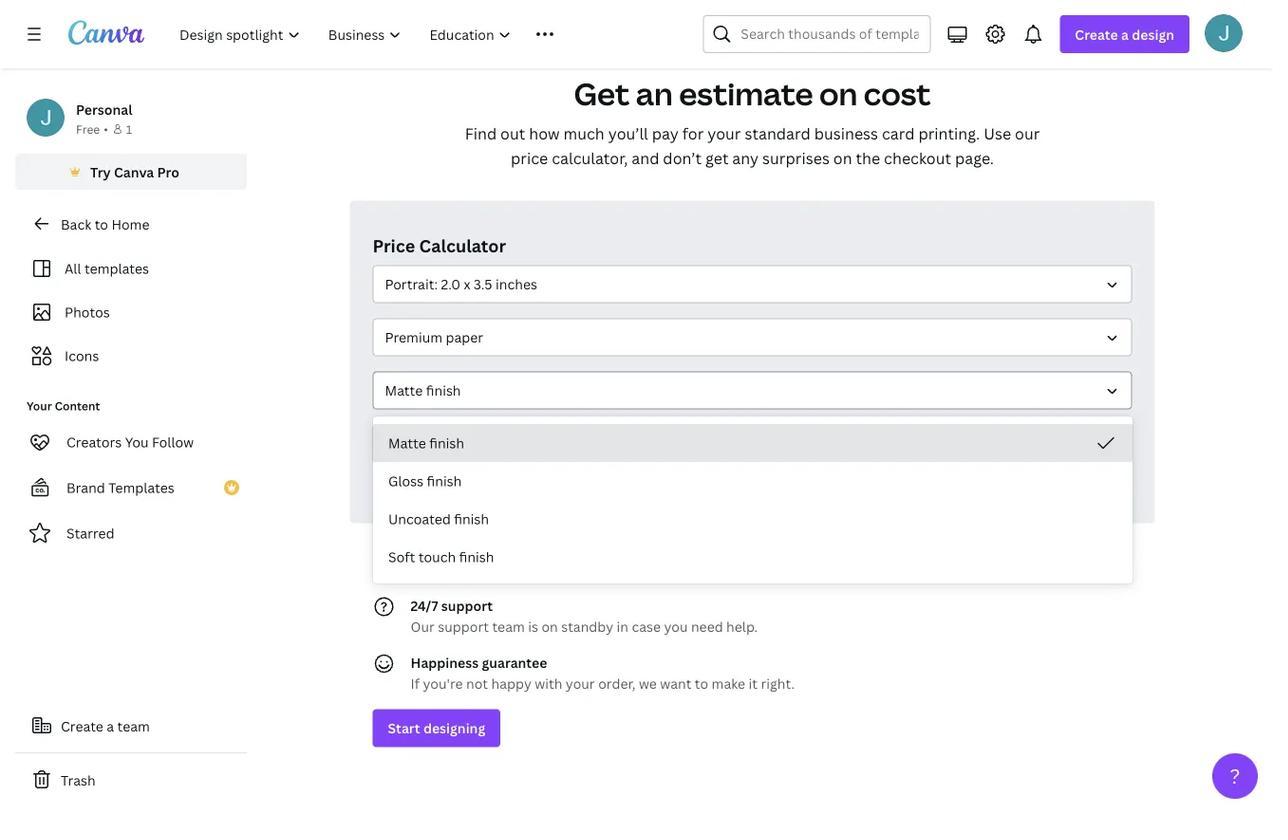 Task type: locate. For each thing, give the bounding box(es) containing it.
1 horizontal spatial team
[[492, 618, 525, 636]]

it
[[749, 675, 758, 693]]

get up much on the left top
[[574, 72, 630, 114]]

finish right gloss
[[427, 472, 462, 490]]

a up trash link
[[107, 717, 114, 735]]

surprises
[[763, 147, 830, 168]]

matte finish button
[[373, 424, 1133, 462]]

1 vertical spatial business
[[537, 561, 593, 579]]

get inside get an estimate on cost find out how much you'll pay for your standard business card printing. use our price calculator, and don't get any surprises on the checkout page.
[[574, 72, 630, 114]]

free down uncoated
[[411, 540, 439, 558]]

team inside 24/7 support our support team is on standby in case you need help.
[[492, 618, 525, 636]]

gloss finish
[[388, 472, 462, 490]]

business up the
[[814, 123, 878, 143]]

back to home
[[61, 215, 150, 233]]

Premium paper button
[[373, 318, 1132, 356]]

your up get
[[708, 123, 741, 143]]

icons
[[65, 347, 99, 365]]

photos link
[[27, 294, 236, 330]]

1 vertical spatial with
[[535, 675, 563, 693]]

inches
[[496, 275, 537, 293]]

shipping.
[[777, 561, 835, 579]]

free inside the free delivery get your prints in 5 business days, or 2 days with express shipping.
[[411, 540, 439, 558]]

on right is
[[542, 618, 558, 636]]

0 horizontal spatial team
[[117, 717, 150, 735]]

photos
[[65, 303, 110, 321]]

0 horizontal spatial create
[[61, 717, 103, 735]]

follow
[[152, 433, 194, 452]]

calculator
[[419, 234, 506, 258]]

0 vertical spatial to
[[95, 215, 108, 233]]

1 vertical spatial matte finish
[[388, 434, 464, 452]]

1 horizontal spatial free
[[411, 540, 439, 558]]

support up happiness
[[438, 618, 489, 636]]

team
[[492, 618, 525, 636], [117, 717, 150, 735]]

matte
[[385, 382, 423, 400], [388, 434, 426, 452]]

1 horizontal spatial to
[[695, 675, 709, 693]]

view more print options
[[388, 472, 520, 487]]

matte down premium
[[385, 382, 423, 400]]

0 vertical spatial free
[[76, 121, 100, 137]]

a for team
[[107, 717, 114, 735]]

on
[[819, 72, 858, 114], [834, 147, 852, 168], [542, 618, 558, 636]]

1 vertical spatial create
[[61, 717, 103, 735]]

0 horizontal spatial with
[[535, 675, 563, 693]]

soft touch finish
[[388, 548, 494, 566]]

out
[[501, 123, 525, 143]]

0 horizontal spatial free
[[76, 121, 100, 137]]

business right 5
[[537, 561, 593, 579]]

0 vertical spatial support
[[441, 597, 493, 615]]

with right "days"
[[693, 561, 721, 579]]

•
[[104, 121, 108, 137]]

1 vertical spatial get
[[411, 561, 434, 579]]

Portrait: 2.0 x 3.5 inches button
[[373, 265, 1132, 303]]

0 horizontal spatial a
[[107, 717, 114, 735]]

0 vertical spatial with
[[693, 561, 721, 579]]

view
[[388, 472, 414, 487]]

0 vertical spatial create
[[1075, 25, 1118, 43]]

finish for "matte finish" "button"
[[426, 382, 461, 400]]

business
[[814, 123, 878, 143], [537, 561, 593, 579]]

with inside happiness guarantee if you're not happy with your order, we want to make it right.
[[535, 675, 563, 693]]

all
[[65, 260, 81, 278]]

need
[[691, 618, 723, 636]]

try
[[90, 163, 111, 181]]

trash link
[[15, 762, 247, 800]]

2 vertical spatial your
[[566, 675, 595, 693]]

a for design
[[1122, 25, 1129, 43]]

not
[[466, 675, 488, 693]]

help.
[[727, 618, 758, 636]]

premium
[[385, 328, 443, 346]]

soft touch finish option
[[373, 538, 1133, 576]]

days
[[660, 561, 690, 579]]

1 vertical spatial your
[[437, 561, 466, 579]]

0 vertical spatial business
[[814, 123, 878, 143]]

is
[[528, 618, 538, 636]]

our
[[411, 618, 435, 636]]

2 vertical spatial on
[[542, 618, 558, 636]]

our
[[1015, 123, 1040, 143]]

gloss
[[388, 472, 424, 490]]

0 horizontal spatial your
[[437, 561, 466, 579]]

1 vertical spatial matte
[[388, 434, 426, 452]]

0 vertical spatial matte finish
[[385, 382, 461, 400]]

0 vertical spatial a
[[1122, 25, 1129, 43]]

to right want
[[695, 675, 709, 693]]

starred
[[66, 525, 115, 543]]

team up trash link
[[117, 717, 150, 735]]

start designing
[[388, 720, 485, 738]]

0 vertical spatial get
[[574, 72, 630, 114]]

to
[[95, 215, 108, 233], [695, 675, 709, 693]]

create up "trash"
[[61, 717, 103, 735]]

0 horizontal spatial get
[[411, 561, 434, 579]]

x
[[464, 275, 470, 293]]

1 horizontal spatial get
[[574, 72, 630, 114]]

design
[[1132, 25, 1175, 43]]

you'll
[[608, 123, 648, 143]]

support down prints
[[441, 597, 493, 615]]

matte inside "button"
[[385, 382, 423, 400]]

1 horizontal spatial your
[[566, 675, 595, 693]]

None search field
[[703, 15, 931, 53]]

your left order,
[[566, 675, 595, 693]]

your inside the free delivery get your prints in 5 business days, or 2 days with express shipping.
[[437, 561, 466, 579]]

finish up delivery
[[454, 510, 489, 528]]

guarantee
[[482, 654, 547, 672]]

your inside happiness guarantee if you're not happy with your order, we want to make it right.
[[566, 675, 595, 693]]

price calculator
[[373, 234, 506, 258]]

team left is
[[492, 618, 525, 636]]

1 vertical spatial team
[[117, 717, 150, 735]]

try canva pro
[[90, 163, 179, 181]]

matte finish up more
[[388, 434, 464, 452]]

in left case
[[617, 618, 629, 636]]

uncoated finish
[[388, 510, 489, 528]]

gloss finish button
[[373, 462, 1133, 500]]

1 horizontal spatial business
[[814, 123, 878, 143]]

finish up view more print options
[[429, 434, 464, 452]]

0 horizontal spatial business
[[537, 561, 593, 579]]

finish inside "button"
[[426, 382, 461, 400]]

to right back
[[95, 215, 108, 233]]

with
[[693, 561, 721, 579], [535, 675, 563, 693]]

price
[[373, 234, 415, 258]]

a inside dropdown button
[[1122, 25, 1129, 43]]

happiness guarantee if you're not happy with your order, we want to make it right.
[[411, 654, 795, 693]]

0 vertical spatial in
[[511, 561, 522, 579]]

1 horizontal spatial in
[[617, 618, 629, 636]]

list box
[[373, 424, 1133, 576]]

1 vertical spatial to
[[695, 675, 709, 693]]

uncoated
[[388, 510, 451, 528]]

1 horizontal spatial with
[[693, 561, 721, 579]]

personal
[[76, 100, 132, 118]]

all templates
[[65, 260, 149, 278]]

on left the
[[834, 147, 852, 168]]

matte inside button
[[388, 434, 426, 452]]

list box containing matte finish
[[373, 424, 1133, 576]]

we
[[639, 675, 657, 693]]

the
[[856, 147, 880, 168]]

your
[[27, 398, 52, 414]]

top level navigation element
[[167, 15, 657, 53], [167, 15, 657, 53]]

print
[[448, 472, 475, 487]]

1 vertical spatial free
[[411, 540, 439, 558]]

price
[[511, 147, 548, 168]]

use
[[984, 123, 1011, 143]]

create for create a design
[[1075, 25, 1118, 43]]

get up 24/7 on the bottom of page
[[411, 561, 434, 579]]

free for free delivery get your prints in 5 business days, or 2 days with express shipping.
[[411, 540, 439, 558]]

0 vertical spatial your
[[708, 123, 741, 143]]

0 vertical spatial on
[[819, 72, 858, 114]]

free left •
[[76, 121, 100, 137]]

on inside 24/7 support our support team is on standby in case you need help.
[[542, 618, 558, 636]]

1 horizontal spatial a
[[1122, 25, 1129, 43]]

create inside "button"
[[61, 717, 103, 735]]

get
[[574, 72, 630, 114], [411, 561, 434, 579]]

team inside "button"
[[117, 717, 150, 735]]

days,
[[596, 561, 629, 579]]

with right happy
[[535, 675, 563, 693]]

a inside "button"
[[107, 717, 114, 735]]

create
[[1075, 25, 1118, 43], [61, 717, 103, 735]]

your down delivery
[[437, 561, 466, 579]]

0 horizontal spatial in
[[511, 561, 522, 579]]

create for create a team
[[61, 717, 103, 735]]

support
[[441, 597, 493, 615], [438, 618, 489, 636]]

finish down "premium paper"
[[426, 382, 461, 400]]

page.
[[955, 147, 994, 168]]

matte finish down premium
[[385, 382, 461, 400]]

finish right touch
[[459, 548, 494, 566]]

0 vertical spatial matte
[[385, 382, 423, 400]]

create inside dropdown button
[[1075, 25, 1118, 43]]

touch
[[419, 548, 456, 566]]

0 vertical spatial team
[[492, 618, 525, 636]]

1 vertical spatial on
[[834, 147, 852, 168]]

creators you follow
[[66, 433, 194, 452]]

templates
[[108, 479, 175, 497]]

1 vertical spatial in
[[617, 618, 629, 636]]

make
[[712, 675, 746, 693]]

estimate
[[679, 72, 813, 114]]

your inside get an estimate on cost find out how much you'll pay for your standard business card printing. use our price calculator, and don't get any surprises on the checkout page.
[[708, 123, 741, 143]]

business inside get an estimate on cost find out how much you'll pay for your standard business card printing. use our price calculator, and don't get any surprises on the checkout page.
[[814, 123, 878, 143]]

standard
[[745, 123, 811, 143]]

2 horizontal spatial your
[[708, 123, 741, 143]]

with inside the free delivery get your prints in 5 business days, or 2 days with express shipping.
[[693, 561, 721, 579]]

designing
[[423, 720, 485, 738]]

in left 5
[[511, 561, 522, 579]]

create left design
[[1075, 25, 1118, 43]]

on left cost
[[819, 72, 858, 114]]

matte up view
[[388, 434, 426, 452]]

1 horizontal spatial create
[[1075, 25, 1118, 43]]

create a design
[[1075, 25, 1175, 43]]

a left design
[[1122, 25, 1129, 43]]

in inside 24/7 support our support team is on standby in case you need help.
[[617, 618, 629, 636]]

1 vertical spatial a
[[107, 717, 114, 735]]

create a design button
[[1060, 15, 1190, 53]]

premium paper
[[385, 328, 484, 346]]



Task type: describe. For each thing, give the bounding box(es) containing it.
portrait: 2.0 x 3.5 inches
[[385, 275, 537, 293]]

matte finish inside button
[[388, 434, 464, 452]]

icons link
[[27, 338, 236, 374]]

24/7
[[411, 597, 438, 615]]

your content
[[27, 398, 100, 414]]

you
[[125, 433, 149, 452]]

create a team
[[61, 717, 150, 735]]

john smith image
[[1205, 14, 1243, 52]]

uncoated finish button
[[373, 500, 1133, 538]]

canva
[[114, 163, 154, 181]]

creators
[[66, 433, 122, 452]]

try canva pro button
[[15, 154, 247, 190]]

case
[[632, 618, 661, 636]]

get an estimate on cost find out how much you'll pay for your standard business card printing. use our price calculator, and don't get any surprises on the checkout page.
[[465, 72, 1040, 168]]

get inside the free delivery get your prints in 5 business days, or 2 days with express shipping.
[[411, 561, 434, 579]]

want
[[660, 675, 692, 693]]

card
[[882, 123, 915, 143]]

templates
[[84, 260, 149, 278]]

portrait:
[[385, 275, 438, 293]]

you're
[[423, 675, 463, 693]]

printing.
[[919, 123, 980, 143]]

2.0
[[441, 275, 461, 293]]

don't
[[663, 147, 702, 168]]

any
[[732, 147, 759, 168]]

gloss finish option
[[373, 462, 1133, 500]]

brand
[[66, 479, 105, 497]]

trash
[[61, 772, 96, 790]]

? button
[[1213, 754, 1258, 800]]

brand templates link
[[15, 469, 247, 507]]

view more print options link
[[373, 470, 1132, 489]]

express
[[724, 561, 773, 579]]

content
[[55, 398, 100, 414]]

24/7 support our support team is on standby in case you need help.
[[411, 597, 758, 636]]

options
[[478, 472, 520, 487]]

free delivery get your prints in 5 business days, or 2 days with express shipping.
[[411, 540, 835, 579]]

all templates link
[[27, 251, 236, 287]]

?
[[1230, 763, 1241, 790]]

an
[[636, 72, 673, 114]]

3.5
[[474, 275, 492, 293]]

matte finish inside "button"
[[385, 382, 461, 400]]

how
[[529, 123, 560, 143]]

starred link
[[15, 515, 247, 553]]

in inside the free delivery get your prints in 5 business days, or 2 days with express shipping.
[[511, 561, 522, 579]]

checkout
[[884, 147, 952, 168]]

more
[[417, 472, 445, 487]]

start
[[388, 720, 420, 738]]

$16.00
[[1075, 432, 1132, 455]]

order,
[[598, 675, 636, 693]]

creators you follow link
[[15, 424, 247, 462]]

or
[[633, 561, 646, 579]]

finish for gloss finish button
[[427, 472, 462, 490]]

delivery
[[442, 540, 495, 558]]

and
[[632, 147, 659, 168]]

create a team button
[[15, 707, 247, 745]]

Matte finish button
[[373, 372, 1132, 410]]

home
[[111, 215, 150, 233]]

prints
[[469, 561, 507, 579]]

back to home link
[[15, 205, 247, 243]]

right.
[[761, 675, 795, 693]]

start designing link
[[373, 710, 501, 748]]

business inside the free delivery get your prints in 5 business days, or 2 days with express shipping.
[[537, 561, 593, 579]]

2
[[650, 561, 657, 579]]

you
[[664, 618, 688, 636]]

if
[[411, 675, 420, 693]]

uncoated finish option
[[373, 500, 1133, 538]]

0 horizontal spatial to
[[95, 215, 108, 233]]

1 vertical spatial support
[[438, 618, 489, 636]]

pay
[[652, 123, 679, 143]]

cost
[[864, 72, 931, 114]]

matte finish option
[[373, 424, 1133, 462]]

find
[[465, 123, 497, 143]]

for
[[683, 123, 704, 143]]

brand templates
[[66, 479, 175, 497]]

finish for uncoated finish button
[[454, 510, 489, 528]]

paper
[[446, 328, 484, 346]]

soft touch finish button
[[373, 538, 1133, 576]]

soft
[[388, 548, 415, 566]]

standby
[[561, 618, 614, 636]]

free for free •
[[76, 121, 100, 137]]

to inside happiness guarantee if you're not happy with your order, we want to make it right.
[[695, 675, 709, 693]]

Search search field
[[741, 16, 919, 52]]

calculator,
[[552, 147, 628, 168]]



Task type: vqa. For each thing, say whether or not it's contained in the screenshot.
Reports LINK
no



